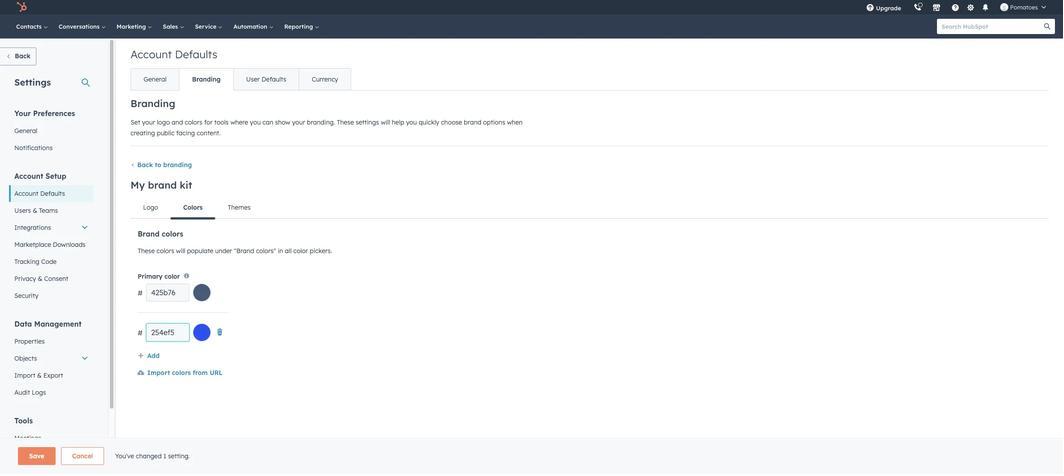 Task type: vqa. For each thing, say whether or not it's contained in the screenshot.
Notifications popup button
yes



Task type: locate. For each thing, give the bounding box(es) containing it.
data management
[[14, 320, 82, 329]]

service link
[[190, 14, 228, 39]]

consent
[[44, 275, 68, 283]]

0 horizontal spatial brand
[[148, 179, 177, 192]]

code
[[41, 258, 57, 266]]

0 horizontal spatial your
[[142, 118, 155, 127]]

& right users
[[33, 207, 37, 215]]

brand right choose
[[464, 118, 481, 127]]

1 horizontal spatial back
[[137, 161, 153, 169]]

0 vertical spatial account
[[131, 48, 172, 61]]

branding up for
[[192, 75, 221, 83]]

automation
[[233, 23, 269, 30]]

your up creating
[[142, 118, 155, 127]]

marketplaces image
[[933, 4, 941, 12]]

None text field
[[146, 324, 189, 342]]

marketplace downloads link
[[9, 236, 94, 253]]

1 vertical spatial will
[[176, 247, 185, 255]]

0 horizontal spatial branding
[[131, 97, 175, 110]]

1 you from the left
[[250, 118, 261, 127]]

content.
[[197, 129, 221, 137]]

0 horizontal spatial defaults
[[40, 190, 65, 198]]

color
[[293, 247, 308, 255], [164, 273, 180, 281]]

import & export
[[14, 372, 63, 380]]

general down your
[[14, 127, 37, 135]]

general link
[[131, 69, 179, 90], [9, 122, 94, 140]]

import down add at bottom left
[[147, 369, 170, 377]]

navigation containing general
[[131, 68, 351, 91]]

1 horizontal spatial these
[[337, 118, 354, 127]]

0 vertical spatial will
[[381, 118, 390, 127]]

marketplace downloads
[[14, 241, 86, 249]]

logs
[[32, 389, 46, 397]]

0 vertical spatial #
[[138, 289, 143, 298]]

2 you from the left
[[406, 118, 417, 127]]

account up users
[[14, 190, 38, 198]]

calling
[[14, 452, 35, 460]]

import down objects
[[14, 372, 35, 380]]

colors right brand
[[162, 230, 183, 239]]

1 your from the left
[[142, 118, 155, 127]]

1 vertical spatial account defaults
[[14, 190, 65, 198]]

colors down brand colors
[[157, 247, 174, 255]]

calling icon image
[[914, 4, 922, 12]]

branding up logo
[[131, 97, 175, 110]]

colors inside set your logo and colors for tools where you can show your branding. these settings will help you quickly choose brand options when creating public facing content.
[[185, 118, 202, 127]]

will inside set your logo and colors for tools where you can show your branding. these settings will help you quickly choose brand options when creating public facing content.
[[381, 118, 390, 127]]

defaults right user
[[262, 75, 286, 83]]

account defaults down sales link
[[131, 48, 217, 61]]

2 vertical spatial &
[[37, 372, 42, 380]]

back link
[[0, 48, 36, 65]]

privacy & consent
[[14, 275, 68, 283]]

to
[[155, 161, 161, 169]]

brand down back to branding button
[[148, 179, 177, 192]]

search image
[[1044, 23, 1051, 30]]

logo link
[[131, 197, 171, 218]]

will
[[381, 118, 390, 127], [176, 247, 185, 255]]

notifications
[[14, 144, 53, 152]]

1 vertical spatial defaults
[[262, 75, 286, 83]]

you
[[250, 118, 261, 127], [406, 118, 417, 127]]

0 horizontal spatial back
[[15, 52, 30, 60]]

1 # from the top
[[138, 289, 143, 298]]

# up add button
[[138, 329, 143, 338]]

& inside data management element
[[37, 372, 42, 380]]

upgrade
[[876, 4, 901, 12]]

these down brand
[[138, 247, 155, 255]]

1 horizontal spatial general link
[[131, 69, 179, 90]]

colors link
[[171, 197, 215, 220]]

marketplace
[[14, 241, 51, 249]]

calling icon button
[[910, 1, 925, 13]]

defaults inside "link"
[[262, 75, 286, 83]]

and
[[172, 118, 183, 127]]

account left setup
[[14, 172, 43, 181]]

general link for your
[[9, 122, 94, 140]]

general up logo
[[144, 75, 167, 83]]

data
[[14, 320, 32, 329]]

sales
[[163, 23, 180, 30]]

my brand kit
[[131, 179, 192, 192]]

0 vertical spatial brand
[[464, 118, 481, 127]]

defaults up users & teams link
[[40, 190, 65, 198]]

colors inside button
[[172, 369, 191, 377]]

import for import & export
[[14, 372, 35, 380]]

1 vertical spatial these
[[138, 247, 155, 255]]

meetings link
[[9, 430, 94, 447]]

defaults inside account setup element
[[40, 190, 65, 198]]

0 vertical spatial general link
[[131, 69, 179, 90]]

you left can
[[250, 118, 261, 127]]

colors for brand
[[162, 230, 183, 239]]

primary
[[138, 273, 163, 281]]

settings image
[[966, 4, 975, 12]]

2 vertical spatial account
[[14, 190, 38, 198]]

import colors from url button
[[138, 368, 223, 380]]

account setup element
[[9, 171, 94, 305]]

account setup
[[14, 172, 66, 181]]

&
[[33, 207, 37, 215], [38, 275, 42, 283], [37, 372, 42, 380]]

0 horizontal spatial you
[[250, 118, 261, 127]]

pomatoes
[[1010, 4, 1038, 11]]

1 horizontal spatial branding
[[192, 75, 221, 83]]

in
[[278, 247, 283, 255]]

brand colors
[[138, 230, 183, 239]]

1 horizontal spatial your
[[292, 118, 305, 127]]

account down 'marketing' link
[[131, 48, 172, 61]]

your right show
[[292, 118, 305, 127]]

general link up logo
[[131, 69, 179, 90]]

menu
[[860, 0, 1052, 14]]

these left settings
[[337, 118, 354, 127]]

help image
[[951, 4, 960, 12]]

security link
[[9, 288, 94, 305]]

cancel
[[72, 453, 93, 461]]

1 horizontal spatial you
[[406, 118, 417, 127]]

& left 'export'
[[37, 372, 42, 380]]

1 vertical spatial general link
[[9, 122, 94, 140]]

2 vertical spatial defaults
[[40, 190, 65, 198]]

0 horizontal spatial import
[[14, 372, 35, 380]]

0 vertical spatial defaults
[[175, 48, 217, 61]]

#
[[138, 289, 143, 298], [138, 329, 143, 338]]

management
[[34, 320, 82, 329]]

your
[[142, 118, 155, 127], [292, 118, 305, 127]]

account
[[131, 48, 172, 61], [14, 172, 43, 181], [14, 190, 38, 198]]

notifications image
[[982, 4, 990, 12]]

1 horizontal spatial brand
[[464, 118, 481, 127]]

1 vertical spatial color
[[164, 273, 180, 281]]

facing
[[176, 129, 195, 137]]

0 horizontal spatial these
[[138, 247, 155, 255]]

where
[[230, 118, 248, 127]]

1 horizontal spatial import
[[147, 369, 170, 377]]

primary color
[[138, 273, 180, 281]]

1 horizontal spatial defaults
[[175, 48, 217, 61]]

can
[[263, 118, 273, 127]]

tools
[[14, 417, 33, 426]]

0 vertical spatial general
[[144, 75, 167, 83]]

1 vertical spatial back
[[137, 161, 153, 169]]

defaults up branding link
[[175, 48, 217, 61]]

Search HubSpot search field
[[937, 19, 1047, 34]]

navigation
[[131, 68, 351, 91]]

account defaults up users & teams at the top left
[[14, 190, 65, 198]]

menu item
[[908, 0, 909, 14]]

creating
[[131, 129, 155, 137]]

1 vertical spatial account
[[14, 172, 43, 181]]

tracking code link
[[9, 253, 94, 270]]

general link down preferences
[[9, 122, 94, 140]]

1 vertical spatial #
[[138, 329, 143, 338]]

color right all
[[293, 247, 308, 255]]

& for export
[[37, 372, 42, 380]]

import inside button
[[147, 369, 170, 377]]

changed
[[136, 453, 162, 461]]

will left help in the left top of the page
[[381, 118, 390, 127]]

0 vertical spatial &
[[33, 207, 37, 215]]

setup
[[46, 172, 66, 181]]

defaults
[[175, 48, 217, 61], [262, 75, 286, 83], [40, 190, 65, 198]]

2 horizontal spatial defaults
[[262, 75, 286, 83]]

colors"
[[256, 247, 276, 255]]

0 vertical spatial account defaults
[[131, 48, 217, 61]]

general
[[144, 75, 167, 83], [14, 127, 37, 135]]

pomatoes button
[[995, 0, 1051, 14]]

1 horizontal spatial will
[[381, 118, 390, 127]]

url
[[210, 369, 223, 377]]

color up primary color 'text field'
[[164, 273, 180, 281]]

1 horizontal spatial color
[[293, 247, 308, 255]]

1 vertical spatial branding
[[131, 97, 175, 110]]

when
[[507, 118, 523, 127]]

1 vertical spatial &
[[38, 275, 42, 283]]

audit logs link
[[9, 384, 94, 401]]

back left to
[[137, 161, 153, 169]]

search button
[[1040, 19, 1055, 34]]

marketplaces button
[[927, 0, 946, 14]]

import inside data management element
[[14, 372, 35, 380]]

0 horizontal spatial general
[[14, 127, 37, 135]]

0 vertical spatial back
[[15, 52, 30, 60]]

all
[[285, 247, 292, 255]]

general link for account
[[131, 69, 179, 90]]

0 horizontal spatial account defaults
[[14, 190, 65, 198]]

# down primary
[[138, 289, 143, 298]]

tools
[[214, 118, 229, 127]]

help button
[[948, 0, 963, 14]]

reporting link
[[279, 14, 325, 39]]

1 horizontal spatial account defaults
[[131, 48, 217, 61]]

1 vertical spatial general
[[14, 127, 37, 135]]

colors for import
[[172, 369, 191, 377]]

1 horizontal spatial general
[[144, 75, 167, 83]]

0 vertical spatial these
[[337, 118, 354, 127]]

colors up facing
[[185, 118, 202, 127]]

colors left from
[[172, 369, 191, 377]]

your preferences
[[14, 109, 75, 118]]

back inside 'link'
[[15, 52, 30, 60]]

general inside the "your preferences" element
[[14, 127, 37, 135]]

these
[[337, 118, 354, 127], [138, 247, 155, 255]]

0 horizontal spatial general link
[[9, 122, 94, 140]]

& right privacy
[[38, 275, 42, 283]]

user defaults link
[[233, 69, 299, 90]]

will left populate
[[176, 247, 185, 255]]

you right help in the left top of the page
[[406, 118, 417, 127]]

account defaults inside account setup element
[[14, 190, 65, 198]]

show
[[275, 118, 290, 127]]

back up settings
[[15, 52, 30, 60]]

for
[[204, 118, 213, 127]]

tab list
[[131, 197, 1049, 220]]

logo
[[143, 204, 158, 212]]

branding
[[192, 75, 221, 83], [131, 97, 175, 110]]



Task type: describe. For each thing, give the bounding box(es) containing it.
2 your from the left
[[292, 118, 305, 127]]

these colors will populate under "brand colors" in all color pickers.
[[138, 247, 332, 255]]

import colors from url
[[145, 369, 223, 377]]

save button
[[18, 448, 56, 466]]

user defaults
[[246, 75, 286, 83]]

audit
[[14, 389, 30, 397]]

general for your
[[14, 127, 37, 135]]

import & export link
[[9, 367, 94, 384]]

menu containing pomatoes
[[860, 0, 1052, 14]]

notifications link
[[9, 140, 94, 157]]

account for users & teams
[[14, 172, 43, 181]]

add
[[147, 352, 160, 360]]

contacts
[[16, 23, 43, 30]]

quickly
[[419, 118, 439, 127]]

downloads
[[53, 241, 86, 249]]

2 # from the top
[[138, 329, 143, 338]]

setting.
[[168, 453, 190, 461]]

choose
[[441, 118, 462, 127]]

you've
[[115, 453, 134, 461]]

1 vertical spatial brand
[[148, 179, 177, 192]]

export
[[43, 372, 63, 380]]

my
[[131, 179, 145, 192]]

these inside set your logo and colors for tools where you can show your branding. these settings will help you quickly choose brand options when creating public facing content.
[[337, 118, 354, 127]]

marketing
[[117, 23, 148, 30]]

set your logo and colors for tools where you can show your branding. these settings will help you quickly choose brand options when creating public facing content.
[[131, 118, 523, 137]]

defaults for account defaults link
[[40, 190, 65, 198]]

logo
[[157, 118, 170, 127]]

public
[[157, 129, 175, 137]]

hubspot image
[[16, 2, 27, 13]]

properties link
[[9, 333, 94, 350]]

marketing link
[[111, 14, 157, 39]]

properties
[[14, 338, 45, 346]]

brand inside set your logo and colors for tools where you can show your branding. these settings will help you quickly choose brand options when creating public facing content.
[[464, 118, 481, 127]]

objects
[[14, 355, 37, 363]]

branding.
[[307, 118, 335, 127]]

brand
[[138, 230, 159, 239]]

tab list containing logo
[[131, 197, 1049, 220]]

pickers.
[[310, 247, 332, 255]]

integrations button
[[9, 219, 94, 236]]

upgrade image
[[866, 4, 874, 12]]

back for back
[[15, 52, 30, 60]]

settings link
[[965, 2, 976, 12]]

data management element
[[9, 319, 94, 401]]

1
[[163, 453, 166, 461]]

& for consent
[[38, 275, 42, 283]]

preferences
[[33, 109, 75, 118]]

notifications button
[[978, 0, 993, 14]]

colors for these
[[157, 247, 174, 255]]

audit logs
[[14, 389, 46, 397]]

add button
[[138, 351, 160, 363]]

themes link
[[215, 197, 263, 218]]

0 horizontal spatial will
[[176, 247, 185, 255]]

users
[[14, 207, 31, 215]]

meetings
[[14, 435, 41, 443]]

currency link
[[299, 69, 351, 90]]

set
[[131, 118, 140, 127]]

import for import colors from url
[[147, 369, 170, 377]]

general for account
[[144, 75, 167, 83]]

themes
[[228, 204, 251, 212]]

& for teams
[[33, 207, 37, 215]]

conversations
[[59, 23, 101, 30]]

you've changed 1 setting.
[[115, 453, 190, 461]]

objects button
[[9, 350, 94, 367]]

tracking code
[[14, 258, 57, 266]]

users & teams
[[14, 207, 58, 215]]

0 vertical spatial color
[[293, 247, 308, 255]]

currency
[[312, 75, 338, 83]]

tracking
[[14, 258, 39, 266]]

back for back to branding
[[137, 161, 153, 169]]

integrations
[[14, 224, 51, 232]]

settings
[[14, 77, 51, 88]]

users & teams link
[[9, 202, 94, 219]]

security
[[14, 292, 38, 300]]

conversations link
[[53, 14, 111, 39]]

hubspot link
[[11, 2, 34, 13]]

defaults for user defaults "link"
[[262, 75, 286, 83]]

branding
[[163, 161, 192, 169]]

your
[[14, 109, 31, 118]]

Primary color text field
[[146, 284, 189, 302]]

your preferences element
[[9, 109, 94, 157]]

0 horizontal spatial color
[[164, 273, 180, 281]]

colors
[[183, 204, 203, 212]]

contacts link
[[11, 14, 53, 39]]

user
[[246, 75, 260, 83]]

account for branding
[[131, 48, 172, 61]]

teams
[[39, 207, 58, 215]]

tyler black image
[[1000, 3, 1008, 11]]

privacy
[[14, 275, 36, 283]]

privacy & consent link
[[9, 270, 94, 288]]

automation link
[[228, 14, 279, 39]]

tools element
[[9, 416, 94, 475]]

branding link
[[179, 69, 233, 90]]

0 vertical spatial branding
[[192, 75, 221, 83]]



